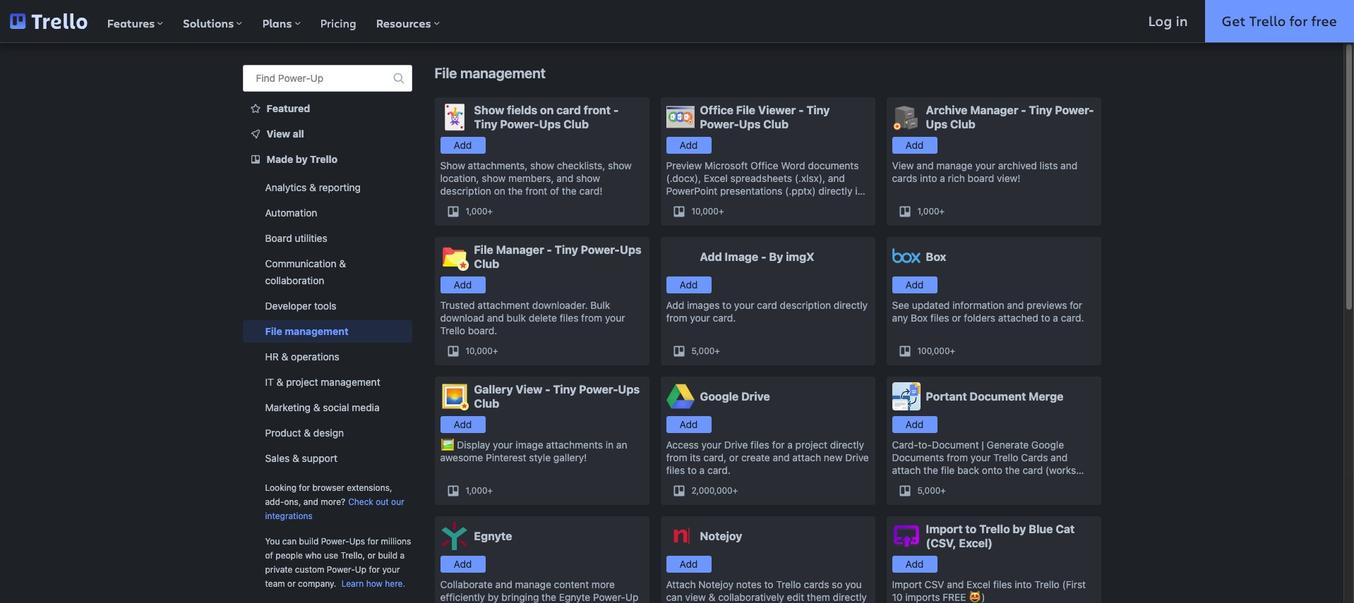 Task type: locate. For each thing, give the bounding box(es) containing it.
1 vertical spatial view
[[893, 160, 915, 172]]

add link up preview
[[666, 137, 712, 154]]

can inside you can build power-ups for millions of people who use trello, or build a private custom power-up for your team or company.
[[282, 537, 297, 547]]

and inside looking for browser extensions, add-ons, and more?
[[304, 497, 318, 508]]

add link for gallery view - tiny power-ups club
[[440, 417, 486, 434]]

to inside 'access your drive files for a project directly from its card, or create and attach new drive files to a card.'
[[688, 465, 697, 477]]

your inside 🖼 display your image attachments in an awesome pinterest style gallery!
[[493, 439, 513, 451]]

imgx
[[786, 251, 815, 263]]

directly inside preview microsoft office word documents (.docx), excel spreadsheets (.xlsx), and powerpoint presentations (.pptx) directly in trello!
[[819, 185, 853, 197]]

add for office file viewer - tiny power-ups club
[[680, 139, 698, 151]]

0 vertical spatial 10,000
[[692, 206, 719, 217]]

1 horizontal spatial on
[[540, 104, 554, 117]]

trello image
[[10, 13, 87, 29], [10, 13, 87, 29]]

add button up trusted
[[440, 277, 486, 294]]

1 vertical spatial directly
[[834, 300, 868, 312]]

& right it
[[277, 376, 284, 389]]

0 horizontal spatial card
[[557, 104, 581, 117]]

& right the view
[[709, 592, 716, 604]]

& right the analytics
[[309, 182, 316, 194]]

0 vertical spatial 5,000
[[692, 346, 715, 357]]

file left viewer
[[737, 104, 756, 117]]

import
[[926, 523, 963, 536], [893, 579, 922, 591]]

power- inside office file viewer - tiny power-ups club
[[700, 118, 739, 131]]

&
[[309, 182, 316, 194], [339, 258, 346, 270], [282, 351, 288, 363], [277, 376, 284, 389], [313, 402, 320, 414], [304, 427, 311, 439], [292, 453, 299, 465], [709, 592, 716, 604]]

free
[[943, 592, 967, 604]]

2,000,000
[[692, 486, 733, 497]]

office
[[700, 104, 734, 117], [751, 160, 779, 172]]

10,000 for file manager - tiny power-ups club
[[466, 346, 493, 357]]

directly inside 'access your drive files for a project directly from its card, or create and attach new drive files to a card.'
[[831, 439, 865, 451]]

10,000 down board.
[[466, 346, 493, 357]]

1 vertical spatial description
[[780, 300, 831, 312]]

add for archive manager - tiny power- ups club
[[906, 139, 924, 151]]

1 horizontal spatial office
[[751, 160, 779, 172]]

trello inside attach notejoy notes to trello cards so you can view & collaboratively edit them directl
[[777, 579, 802, 591]]

club
[[564, 118, 589, 131], [764, 118, 789, 131], [951, 118, 976, 131], [474, 258, 500, 271], [474, 398, 500, 410]]

it & project management
[[265, 376, 380, 389]]

1 vertical spatial attach
[[893, 465, 921, 477]]

design
[[314, 427, 344, 439]]

card
[[557, 104, 581, 117], [757, 300, 778, 312], [1023, 465, 1043, 477]]

2 vertical spatial in
[[606, 439, 614, 451]]

from inside card-to-document | generate google documents from your trello cards and attach the file back onto the card (works with custom fields)
[[947, 452, 968, 464]]

view
[[267, 128, 290, 140], [893, 160, 915, 172], [516, 384, 543, 396]]

to
[[723, 300, 732, 312], [1042, 312, 1051, 324], [688, 465, 697, 477], [966, 523, 977, 536], [765, 579, 774, 591]]

+ for office file viewer - tiny power-ups club
[[719, 206, 724, 217]]

0 horizontal spatial 5,000
[[692, 346, 715, 357]]

1 vertical spatial in
[[856, 185, 864, 197]]

hr
[[265, 351, 279, 363]]

1 vertical spatial build
[[378, 551, 398, 562]]

0 horizontal spatial cards
[[804, 579, 830, 591]]

2 vertical spatial card
[[1023, 465, 1043, 477]]

0 vertical spatial build
[[299, 537, 319, 547]]

0 horizontal spatial project
[[286, 376, 318, 389]]

(.xlsx),
[[795, 172, 826, 184]]

club inside archive manager - tiny power- ups club
[[951, 118, 976, 131]]

view left manage
[[893, 160, 915, 172]]

your down |
[[971, 452, 991, 464]]

0 vertical spatial import
[[926, 523, 963, 536]]

1 horizontal spatial google
[[1032, 439, 1065, 451]]

ups inside archive manager - tiny power- ups club
[[926, 118, 948, 131]]

1 horizontal spatial up
[[355, 565, 367, 576]]

up down the trello,
[[355, 565, 367, 576]]

power-
[[278, 72, 311, 84], [1056, 104, 1095, 117], [500, 118, 539, 131], [700, 118, 739, 131], [581, 244, 620, 256], [579, 384, 618, 396], [321, 537, 349, 547], [327, 565, 355, 576]]

- inside file manager - tiny power-ups club
[[547, 244, 552, 256]]

add button for archive manager - tiny power- ups club
[[893, 137, 938, 154]]

add-
[[265, 497, 284, 508]]

rich
[[948, 172, 966, 184]]

0 vertical spatial cards
[[893, 172, 918, 184]]

1 horizontal spatial 10,000 +
[[692, 206, 724, 217]]

add link up "card-"
[[893, 417, 938, 434]]

and inside card-to-document | generate google documents from your trello cards and attach the file back onto the card (works with custom fields)
[[1051, 452, 1068, 464]]

file inside file manager - tiny power-ups club
[[474, 244, 494, 256]]

trello down download
[[440, 325, 465, 337]]

product
[[265, 427, 301, 439]]

or inside the see updated information and previews for any box files or folders attached to a card.
[[952, 312, 962, 324]]

0 vertical spatial google
[[700, 391, 739, 403]]

1 vertical spatial excel
[[967, 579, 991, 591]]

new
[[824, 452, 843, 464]]

product & design link
[[243, 422, 412, 445]]

to inside import to trello by blue cat (csv, excel)
[[966, 523, 977, 536]]

power- right "find"
[[278, 72, 311, 84]]

and right ons,
[[304, 497, 318, 508]]

0 vertical spatial management
[[461, 65, 546, 81]]

0 horizontal spatial excel
[[704, 172, 728, 184]]

& left social
[[313, 402, 320, 414]]

0 horizontal spatial 5,000 +
[[692, 346, 720, 357]]

add link for import to trello by blue cat (csv, excel)
[[893, 557, 938, 574]]

add button for box
[[893, 277, 938, 294]]

+ for box
[[950, 346, 956, 357]]

1 horizontal spatial build
[[378, 551, 398, 562]]

1 horizontal spatial front
[[584, 104, 611, 117]]

add button up manage
[[893, 137, 938, 154]]

file up attachment
[[474, 244, 494, 256]]

& inside marketing & social media 'link'
[[313, 402, 320, 414]]

and down the checklists,
[[557, 172, 574, 184]]

1 horizontal spatial cards
[[893, 172, 918, 184]]

any
[[893, 312, 909, 324]]

in left an
[[606, 439, 614, 451]]

1 vertical spatial can
[[666, 592, 683, 604]]

add link up display
[[440, 417, 486, 434]]

preview microsoft office word documents (.docx), excel spreadsheets (.xlsx), and powerpoint presentations (.pptx) directly in trello!
[[666, 160, 864, 210]]

2,000,000 +
[[692, 486, 738, 497]]

a inside view and manage your archived lists and cards into a rich board view!
[[940, 172, 946, 184]]

trello inside import csv and excel files into trello (first 10 imports free 😻)
[[1035, 579, 1060, 591]]

0 horizontal spatial office
[[700, 104, 734, 117]]

10,000 + for office file viewer - tiny power-ups club
[[692, 206, 724, 217]]

0 horizontal spatial of
[[265, 551, 273, 562]]

add link up the csv
[[893, 557, 938, 574]]

see
[[893, 300, 910, 312]]

add button up access
[[666, 417, 712, 434]]

the right "onto"
[[1006, 465, 1020, 477]]

& for it
[[277, 376, 284, 389]]

1 vertical spatial 10,000
[[466, 346, 493, 357]]

manager
[[971, 104, 1019, 117], [496, 244, 544, 256]]

tiny inside archive manager - tiny power- ups club
[[1030, 104, 1053, 117]]

1 horizontal spatial import
[[926, 523, 963, 536]]

on down attachments, on the top of page
[[494, 185, 506, 197]]

portant
[[926, 391, 967, 403]]

of down members,
[[550, 185, 560, 197]]

add button up display
[[440, 417, 486, 434]]

1 vertical spatial of
[[265, 551, 273, 562]]

+ for archive manager - tiny power- ups club
[[940, 206, 945, 217]]

5,000 right with at bottom
[[918, 486, 941, 497]]

can inside attach notejoy notes to trello cards so you can view & collaboratively edit them directl
[[666, 592, 683, 604]]

club up attachment
[[474, 258, 500, 271]]

+ down file at the bottom right of page
[[941, 486, 946, 497]]

see updated information and previews for any box files or folders attached to a card.
[[893, 300, 1085, 324]]

5,000 for add image - by imgx
[[692, 346, 715, 357]]

add button for gallery view - tiny power-ups club
[[440, 417, 486, 434]]

2 horizontal spatial card
[[1023, 465, 1043, 477]]

10,000 + down board.
[[466, 346, 498, 357]]

1 vertical spatial project
[[796, 439, 828, 451]]

solutions
[[183, 16, 234, 31]]

add button up "card-"
[[893, 417, 938, 434]]

your inside view and manage your archived lists and cards into a rich board view!
[[976, 160, 996, 172]]

club inside gallery view - tiny power-ups club
[[474, 398, 500, 410]]

1,000 + down location,
[[466, 206, 493, 217]]

check out our integrations
[[265, 497, 405, 522]]

project up new
[[796, 439, 828, 451]]

file inside office file viewer - tiny power-ups club
[[737, 104, 756, 117]]

0 vertical spatial notejoy
[[700, 530, 743, 543]]

1 vertical spatial show
[[440, 160, 465, 172]]

card down the by
[[757, 300, 778, 312]]

featured link
[[243, 97, 412, 120]]

learn how here.
[[342, 579, 405, 590]]

files down downloader.
[[560, 312, 579, 324]]

0 vertical spatial in
[[1176, 11, 1189, 30]]

card inside add images to your card description directly from your card.
[[757, 300, 778, 312]]

notejoy up the view
[[699, 579, 734, 591]]

on inside show fields on card front - tiny power-ups club
[[540, 104, 554, 117]]

cards inside attach notejoy notes to trello cards so you can view & collaboratively edit them directl
[[804, 579, 830, 591]]

club inside file manager - tiny power-ups club
[[474, 258, 500, 271]]

view for view all
[[267, 128, 290, 140]]

0 vertical spatial excel
[[704, 172, 728, 184]]

trello inside import to trello by blue cat (csv, excel)
[[980, 523, 1011, 536]]

manager right archive
[[971, 104, 1019, 117]]

1 horizontal spatial in
[[856, 185, 864, 197]]

office inside office file viewer - tiny power-ups club
[[700, 104, 734, 117]]

1 vertical spatial box
[[911, 312, 928, 324]]

2 vertical spatial directly
[[831, 439, 865, 451]]

add link for notejoy
[[666, 557, 712, 574]]

(csv,
[[926, 538, 957, 550]]

description down location,
[[440, 185, 492, 197]]

& right hr
[[282, 351, 288, 363]]

1,000 +
[[466, 206, 493, 217], [918, 206, 945, 217], [466, 486, 493, 497]]

0 horizontal spatial into
[[921, 172, 938, 184]]

0 vertical spatial project
[[286, 376, 318, 389]]

sales
[[265, 453, 290, 465]]

0 vertical spatial directly
[[819, 185, 853, 197]]

in down "documents"
[[856, 185, 864, 197]]

0 vertical spatial 10,000 +
[[692, 206, 724, 217]]

club down gallery
[[474, 398, 500, 410]]

show up location,
[[440, 160, 465, 172]]

0 vertical spatial document
[[970, 391, 1027, 403]]

add link up trusted
[[440, 277, 486, 294]]

to right images
[[723, 300, 732, 312]]

0 vertical spatial manager
[[971, 104, 1019, 117]]

communication & collaboration link
[[243, 253, 412, 292]]

trello up excel)
[[980, 523, 1011, 536]]

import inside import to trello by blue cat (csv, excel)
[[926, 523, 963, 536]]

+ down board.
[[493, 346, 498, 357]]

& inside sales & support link
[[292, 453, 299, 465]]

so
[[832, 579, 843, 591]]

2 vertical spatial view
[[516, 384, 543, 396]]

board
[[265, 232, 292, 244]]

get trello for free
[[1222, 11, 1338, 30]]

card down cards
[[1023, 465, 1043, 477]]

0 vertical spatial by
[[296, 153, 308, 165]]

gallery!
[[554, 452, 587, 464]]

resources
[[376, 16, 431, 31]]

+
[[488, 206, 493, 217], [719, 206, 724, 217], [940, 206, 945, 217], [493, 346, 498, 357], [715, 346, 720, 357], [950, 346, 956, 357], [488, 486, 493, 497], [733, 486, 738, 497], [941, 486, 946, 497]]

attach inside 'access your drive files for a project directly from its card, or create and attach new drive files to a card.'
[[793, 452, 822, 464]]

can up people
[[282, 537, 297, 547]]

image
[[516, 439, 544, 451]]

1,000 + for show fields on card front - tiny power-ups club
[[466, 206, 493, 217]]

social
[[323, 402, 349, 414]]

10,000
[[692, 206, 719, 217], [466, 346, 493, 357]]

ups inside file manager - tiny power-ups club
[[620, 244, 642, 256]]

show inside show fields on card front - tiny power-ups club
[[474, 104, 505, 117]]

and inside preview microsoft office word documents (.docx), excel spreadsheets (.xlsx), and powerpoint presentations (.pptx) directly in trello!
[[828, 172, 845, 184]]

csv
[[925, 579, 945, 591]]

1 horizontal spatial of
[[550, 185, 560, 197]]

add for import to trello by blue cat (csv, excel)
[[906, 559, 924, 571]]

hr & operations
[[265, 351, 340, 363]]

import for import csv and excel files into trello (first 10 imports free 😻)
[[893, 579, 922, 591]]

edit
[[787, 592, 805, 604]]

trello inside the trusted attachment downloader. bulk download and bulk delete files from your trello board.
[[440, 325, 465, 337]]

add button for egnyte
[[440, 557, 486, 574]]

description down imgx
[[780, 300, 831, 312]]

management up the operations
[[285, 326, 349, 338]]

tiny inside file manager - tiny power-ups club
[[555, 244, 578, 256]]

0 horizontal spatial build
[[299, 537, 319, 547]]

power- up use
[[321, 537, 349, 547]]

add button for google drive
[[666, 417, 712, 434]]

+ for show fields on card front - tiny power-ups club
[[488, 206, 493, 217]]

google inside card-to-document | generate google documents from your trello cards and attach the file back onto the card (works with custom fields)
[[1032, 439, 1065, 451]]

from inside the trusted attachment downloader. bulk download and bulk delete files from your trello board.
[[581, 312, 603, 324]]

+ down attachments, on the top of page
[[488, 206, 493, 217]]

trello!
[[666, 198, 694, 210]]

0 vertical spatial up
[[311, 72, 324, 84]]

1 vertical spatial import
[[893, 579, 922, 591]]

back
[[958, 465, 980, 477]]

add for box
[[906, 279, 924, 291]]

& for communication
[[339, 258, 346, 270]]

0 vertical spatial view
[[267, 128, 290, 140]]

awesome
[[440, 452, 483, 464]]

10
[[893, 592, 903, 604]]

1 horizontal spatial into
[[1015, 579, 1032, 591]]

tiny up attachments
[[553, 384, 577, 396]]

1,000 for show fields on card front - tiny power-ups club
[[466, 206, 488, 217]]

- inside archive manager - tiny power- ups club
[[1022, 104, 1027, 117]]

for
[[1290, 11, 1308, 30], [1070, 300, 1083, 312], [773, 439, 785, 451], [299, 483, 310, 494], [368, 537, 379, 547], [369, 565, 380, 576]]

document
[[970, 391, 1027, 403], [932, 439, 979, 451]]

and up attached
[[1007, 300, 1024, 312]]

on inside show attachments, show checklists, show location, show members, and show description on the front of the card!
[[494, 185, 506, 197]]

collaboration
[[265, 275, 324, 287]]

front up the checklists,
[[584, 104, 611, 117]]

to down previews
[[1042, 312, 1051, 324]]

files down import to trello by blue cat (csv, excel)
[[994, 579, 1013, 591]]

0 vertical spatial can
[[282, 537, 297, 547]]

1,000 down location,
[[466, 206, 488, 217]]

add for add image - by imgx
[[680, 279, 698, 291]]

- for file manager - tiny power-ups club
[[547, 244, 552, 256]]

directly left see
[[834, 300, 868, 312]]

1 vertical spatial by
[[1013, 523, 1027, 536]]

0 vertical spatial file management
[[435, 65, 546, 81]]

- inside show fields on card front - tiny power-ups club
[[614, 104, 619, 117]]

0 vertical spatial into
[[921, 172, 938, 184]]

show left fields
[[474, 104, 505, 117]]

- for gallery view - tiny power-ups club
[[545, 384, 551, 396]]

1 vertical spatial 5,000 +
[[918, 486, 946, 497]]

location,
[[440, 172, 479, 184]]

its
[[690, 452, 701, 464]]

create
[[742, 452, 770, 464]]

project
[[286, 376, 318, 389], [796, 439, 828, 451]]

1 horizontal spatial 5,000
[[918, 486, 941, 497]]

from inside add images to your card description directly from your card.
[[666, 312, 688, 324]]

add link for file manager - tiny power-ups club
[[440, 277, 486, 294]]

lists
[[1040, 160, 1058, 172]]

and right create
[[773, 452, 790, 464]]

file
[[941, 465, 955, 477]]

and up (works
[[1051, 452, 1068, 464]]

0 horizontal spatial file management
[[265, 326, 349, 338]]

1 horizontal spatial 5,000 +
[[918, 486, 946, 497]]

0 horizontal spatial on
[[494, 185, 506, 197]]

club for archive manager - tiny power- ups club
[[951, 118, 976, 131]]

1 vertical spatial cards
[[804, 579, 830, 591]]

1,000 down awesome
[[466, 486, 488, 497]]

view right gallery
[[516, 384, 543, 396]]

0 vertical spatial attach
[[793, 452, 822, 464]]

1 vertical spatial manager
[[496, 244, 544, 256]]

pricing
[[320, 16, 356, 30]]

1 vertical spatial notejoy
[[699, 579, 734, 591]]

onto
[[983, 465, 1003, 477]]

+ for google drive
[[733, 486, 738, 497]]

0 horizontal spatial can
[[282, 537, 297, 547]]

manage
[[937, 160, 973, 172]]

members,
[[509, 172, 554, 184]]

add link up access
[[666, 417, 712, 434]]

10,000 down the powerpoint at the top
[[692, 206, 719, 217]]

1 vertical spatial on
[[494, 185, 506, 197]]

document left merge
[[970, 391, 1027, 403]]

free
[[1312, 11, 1338, 30]]

add inside add images to your card description directly from your card.
[[666, 300, 685, 312]]

box inside the see updated information and previews for any box files or folders attached to a card.
[[911, 312, 928, 324]]

your up the here. at the left of the page
[[383, 565, 400, 576]]

attach left new
[[793, 452, 822, 464]]

check out our integrations link
[[265, 497, 405, 522]]

files down updated
[[931, 312, 950, 324]]

1,000 down manage
[[918, 206, 940, 217]]

ups inside you can build power-ups for millions of people who use trello, or build a private custom power-up for your team or company.
[[349, 537, 365, 547]]

add button for portant document merge
[[893, 417, 938, 434]]

automation
[[265, 207, 317, 219]]

the up custom
[[924, 465, 939, 477]]

powerpoint
[[666, 185, 718, 197]]

ons,
[[284, 497, 301, 508]]

1 horizontal spatial 10,000
[[692, 206, 719, 217]]

5,000 + for add image - by imgx
[[692, 346, 720, 357]]

you can build power-ups for millions of people who use trello, or build a private custom power-up for your team or company.
[[265, 537, 411, 590]]

power- up an
[[579, 384, 618, 396]]

your up board
[[976, 160, 996, 172]]

description inside add images to your card description directly from your card.
[[780, 300, 831, 312]]

0 horizontal spatial front
[[526, 185, 548, 197]]

your down bulk
[[605, 312, 626, 324]]

excel inside import csv and excel files into trello (first 10 imports free 😻)
[[967, 579, 991, 591]]

show for show attachments, show checklists, show location, show members, and show description on the front of the card!
[[440, 160, 465, 172]]

on
[[540, 104, 554, 117], [494, 185, 506, 197]]

view inside view and manage your archived lists and cards into a rich board view!
[[893, 160, 915, 172]]

1 vertical spatial 5,000
[[918, 486, 941, 497]]

0 horizontal spatial description
[[440, 185, 492, 197]]

1 horizontal spatial can
[[666, 592, 683, 604]]

1 vertical spatial google
[[1032, 439, 1065, 451]]

developer
[[265, 300, 312, 312]]

excel up 😻)
[[967, 579, 991, 591]]

of down you at the left of the page
[[265, 551, 273, 562]]

😻)
[[969, 592, 986, 604]]

find
[[256, 72, 276, 84]]

& for marketing
[[313, 402, 320, 414]]

- inside gallery view - tiny power-ups club
[[545, 384, 551, 396]]

0 horizontal spatial import
[[893, 579, 922, 591]]

project down hr & operations
[[286, 376, 318, 389]]

1 horizontal spatial show
[[474, 104, 505, 117]]

1 vertical spatial management
[[285, 326, 349, 338]]

& inside attach notejoy notes to trello cards so you can view & collaboratively edit them directl
[[709, 592, 716, 604]]

+ down presentations at the right top
[[719, 206, 724, 217]]

add link up manage
[[893, 137, 938, 154]]

get trello for free link
[[1206, 0, 1355, 42]]

+ down 'access your drive files for a project directly from its card, or create and attach new drive files to a card.'
[[733, 486, 738, 497]]

add for gallery view - tiny power-ups club
[[454, 419, 472, 431]]

1 horizontal spatial excel
[[967, 579, 991, 591]]

blue
[[1029, 523, 1054, 536]]

to right notes
[[765, 579, 774, 591]]

5,000 down images
[[692, 346, 715, 357]]

card. down card,
[[708, 465, 731, 477]]

featured
[[267, 102, 310, 114]]

cards left rich
[[893, 172, 918, 184]]

tiny inside gallery view - tiny power-ups club
[[553, 384, 577, 396]]

notejoy
[[700, 530, 743, 543], [699, 579, 734, 591]]

1 horizontal spatial description
[[780, 300, 831, 312]]

integrations
[[265, 511, 313, 522]]

archive manager - tiny power- ups club
[[926, 104, 1095, 131]]

add link
[[440, 137, 486, 154], [666, 137, 712, 154], [893, 137, 938, 154], [440, 277, 486, 294], [666, 277, 712, 294], [893, 277, 938, 294], [440, 417, 486, 434], [666, 417, 712, 434], [893, 417, 938, 434], [440, 557, 486, 574], [666, 557, 712, 574], [893, 557, 938, 574]]

1 horizontal spatial file management
[[435, 65, 546, 81]]

0 horizontal spatial show
[[440, 160, 465, 172]]

view all link
[[243, 123, 412, 146]]

0 vertical spatial description
[[440, 185, 492, 197]]

file
[[435, 65, 457, 81], [737, 104, 756, 117], [474, 244, 494, 256], [265, 326, 282, 338]]

power- inside file manager - tiny power-ups club
[[581, 244, 620, 256]]

1,000 + for archive manager - tiny power- ups club
[[918, 206, 945, 217]]

1 horizontal spatial view
[[516, 384, 543, 396]]

up up featured link
[[311, 72, 324, 84]]

file management up fields
[[435, 65, 546, 81]]

show for show fields on card front - tiny power-ups club
[[474, 104, 505, 117]]

1 horizontal spatial attach
[[893, 465, 921, 477]]

to inside attach notejoy notes to trello cards so you can view & collaboratively edit them directl
[[765, 579, 774, 591]]

ups inside gallery view - tiny power-ups club
[[618, 384, 640, 396]]

10,000 +
[[692, 206, 724, 217], [466, 346, 498, 357]]

attachment
[[478, 300, 530, 312]]

1,000 + down manage
[[918, 206, 945, 217]]

and right lists on the top right of page
[[1061, 160, 1078, 172]]

club down archive
[[951, 118, 976, 131]]

club down viewer
[[764, 118, 789, 131]]

in inside preview microsoft office word documents (.docx), excel spreadsheets (.xlsx), and powerpoint presentations (.pptx) directly in trello!
[[856, 185, 864, 197]]

and inside show attachments, show checklists, show location, show members, and show description on the front of the card!
[[557, 172, 574, 184]]

add button for add image - by imgx
[[666, 277, 712, 294]]

1 horizontal spatial card
[[757, 300, 778, 312]]

10,000 + down the powerpoint at the top
[[692, 206, 724, 217]]

0 vertical spatial drive
[[742, 391, 770, 403]]

0 horizontal spatial 10,000 +
[[466, 346, 498, 357]]

(.pptx)
[[786, 185, 816, 197]]

in right log
[[1176, 11, 1189, 30]]

trello inside card-to-document | generate google documents from your trello cards and attach the file back onto the card (works with custom fields)
[[994, 452, 1019, 464]]

office file viewer - tiny power-ups club
[[700, 104, 830, 131]]

file management link
[[243, 321, 412, 343]]

delete
[[529, 312, 557, 324]]

trello
[[1250, 11, 1287, 30], [310, 153, 338, 165], [440, 325, 465, 337], [994, 452, 1019, 464], [980, 523, 1011, 536], [777, 579, 802, 591], [1035, 579, 1060, 591]]

0 horizontal spatial in
[[606, 439, 614, 451]]

manager for archive
[[971, 104, 1019, 117]]



Task type: vqa. For each thing, say whether or not it's contained in the screenshot.
pricing
yes



Task type: describe. For each thing, give the bounding box(es) containing it.
+ for gallery view - tiny power-ups club
[[488, 486, 493, 497]]

features
[[107, 16, 155, 31]]

power- inside archive manager - tiny power- ups club
[[1056, 104, 1095, 117]]

files up create
[[751, 439, 770, 451]]

5,000 for portant document merge
[[918, 486, 941, 497]]

0 vertical spatial box
[[926, 251, 947, 263]]

project inside 'access your drive files for a project directly from its card, or create and attach new drive files to a card.'
[[796, 439, 828, 451]]

to-
[[919, 439, 932, 451]]

1,000 + for gallery view - tiny power-ups club
[[466, 486, 493, 497]]

log in
[[1149, 11, 1189, 30]]

solutions button
[[173, 0, 252, 42]]

how
[[366, 579, 383, 590]]

into inside import csv and excel files into trello (first 10 imports free 😻)
[[1015, 579, 1032, 591]]

plans button
[[252, 0, 310, 42]]

show fields on card front - tiny power-ups club
[[474, 104, 619, 131]]

card. inside the see updated information and previews for any box files or folders attached to a card.
[[1062, 312, 1085, 324]]

google drive
[[700, 391, 770, 403]]

attached
[[999, 312, 1039, 324]]

archived
[[999, 160, 1038, 172]]

folders
[[964, 312, 996, 324]]

trusted attachment downloader. bulk download and bulk delete files from your trello board.
[[440, 300, 626, 337]]

add button for notejoy
[[666, 557, 712, 574]]

100,000 +
[[918, 346, 956, 357]]

tiny inside show fields on card front - tiny power-ups club
[[474, 118, 498, 131]]

to inside add images to your card description directly from your card.
[[723, 300, 732, 312]]

office inside preview microsoft office word documents (.docx), excel spreadsheets (.xlsx), and powerpoint presentations (.pptx) directly in trello!
[[751, 160, 779, 172]]

reporting
[[319, 182, 361, 194]]

your inside 'access your drive files for a project directly from its card, or create and attach new drive files to a card.'
[[702, 439, 722, 451]]

power- inside gallery view - tiny power-ups club
[[579, 384, 618, 396]]

files down access
[[666, 465, 685, 477]]

to inside the see updated information and previews for any box files or folders attached to a card.
[[1042, 312, 1051, 324]]

(works
[[1046, 465, 1077, 477]]

0 horizontal spatial by
[[296, 153, 308, 165]]

import csv and excel files into trello (first 10 imports free 😻)
[[893, 579, 1086, 604]]

0 horizontal spatial up
[[311, 72, 324, 84]]

& for analytics
[[309, 182, 316, 194]]

add for google drive
[[680, 419, 698, 431]]

access your drive files for a project directly from its card, or create and attach new drive files to a card.
[[666, 439, 869, 477]]

bulk
[[507, 312, 526, 324]]

0 horizontal spatial google
[[700, 391, 739, 403]]

card. inside 'access your drive files for a project directly from its card, or create and attach new drive files to a card.'
[[708, 465, 731, 477]]

tiny for file manager - tiny power-ups club
[[555, 244, 578, 256]]

developer tools link
[[243, 295, 412, 318]]

team
[[265, 579, 285, 590]]

for inside 'access your drive files for a project directly from its card, or create and attach new drive files to a card.'
[[773, 439, 785, 451]]

directly inside add images to your card description directly from your card.
[[834, 300, 868, 312]]

1,000 for archive manager - tiny power- ups club
[[918, 206, 940, 217]]

custom
[[914, 478, 950, 490]]

& for hr
[[282, 351, 288, 363]]

sales & support link
[[243, 448, 412, 470]]

add for portant document merge
[[906, 419, 924, 431]]

checklists,
[[557, 160, 606, 172]]

ups inside office file viewer - tiny power-ups club
[[739, 118, 761, 131]]

import for import to trello by blue cat (csv, excel)
[[926, 523, 963, 536]]

- for archive manager - tiny power- ups club
[[1022, 104, 1027, 117]]

ups inside show fields on card front - tiny power-ups club
[[539, 118, 561, 131]]

power- inside show fields on card front - tiny power-ups club
[[500, 118, 539, 131]]

board
[[968, 172, 995, 184]]

or right the trello,
[[368, 551, 376, 562]]

- for add image - by imgx
[[762, 251, 767, 263]]

add link for show fields on card front - tiny power-ups club
[[440, 137, 486, 154]]

your inside you can build power-ups for millions of people who use trello, or build a private custom power-up for your team or company.
[[383, 565, 400, 576]]

it
[[265, 376, 274, 389]]

front inside show attachments, show checklists, show location, show members, and show description on the front of the card!
[[526, 185, 548, 197]]

and inside 'access your drive files for a project directly from its card, or create and attach new drive files to a card.'
[[773, 452, 790, 464]]

add link for google drive
[[666, 417, 712, 434]]

1,000 for gallery view - tiny power-ups club
[[466, 486, 488, 497]]

show up card!
[[576, 172, 600, 184]]

the down members,
[[508, 185, 523, 197]]

🖼 display your image attachments in an awesome pinterest style gallery!
[[440, 439, 628, 464]]

+ for add image - by imgx
[[715, 346, 720, 357]]

a inside the see updated information and previews for any box files or folders attached to a card.
[[1054, 312, 1059, 324]]

pinterest
[[486, 452, 527, 464]]

or right team
[[288, 579, 296, 590]]

excel inside preview microsoft office word documents (.docx), excel spreadsheets (.xlsx), and powerpoint presentations (.pptx) directly in trello!
[[704, 172, 728, 184]]

(first
[[1063, 579, 1086, 591]]

a inside you can build power-ups for millions of people who use trello, or build a private custom power-up for your team or company.
[[400, 551, 405, 562]]

with
[[893, 478, 912, 490]]

100,000
[[918, 346, 950, 357]]

marketing
[[265, 402, 311, 414]]

add for file manager - tiny power-ups club
[[454, 279, 472, 291]]

sales & support
[[265, 453, 338, 465]]

our
[[391, 497, 405, 508]]

plans
[[262, 16, 292, 31]]

show up members,
[[531, 160, 554, 172]]

of inside show attachments, show checklists, show location, show members, and show description on the front of the card!
[[550, 185, 560, 197]]

product & design
[[265, 427, 344, 439]]

analytics
[[265, 182, 307, 194]]

up inside you can build power-ups for millions of people who use trello, or build a private custom power-up for your team or company.
[[355, 565, 367, 576]]

out
[[376, 497, 389, 508]]

file up hr
[[265, 326, 282, 338]]

description inside show attachments, show checklists, show location, show members, and show description on the front of the card!
[[440, 185, 492, 197]]

add link for box
[[893, 277, 938, 294]]

document inside card-to-document | generate google documents from your trello cards and attach the file back onto the card (works with custom fields)
[[932, 439, 979, 451]]

add link for office file viewer - tiny power-ups club
[[666, 137, 712, 154]]

updated
[[912, 300, 950, 312]]

gallery
[[474, 384, 513, 396]]

collaboratively
[[719, 592, 785, 604]]

your right images
[[735, 300, 755, 312]]

add button for file manager - tiny power-ups club
[[440, 277, 486, 294]]

made
[[267, 153, 293, 165]]

board utilities link
[[243, 227, 412, 250]]

presentations
[[721, 185, 783, 197]]

file down the resources dropdown button
[[435, 65, 457, 81]]

documents
[[808, 160, 859, 172]]

notejoy inside attach notejoy notes to trello cards so you can view & collaboratively edit them directl
[[699, 579, 734, 591]]

made by trello
[[267, 153, 338, 165]]

show right the checklists,
[[608, 160, 632, 172]]

view inside gallery view - tiny power-ups club
[[516, 384, 543, 396]]

your down images
[[690, 312, 711, 324]]

into inside view and manage your archived lists and cards into a rich board view!
[[921, 172, 938, 184]]

add button for office file viewer - tiny power-ups club
[[666, 137, 712, 154]]

add for show fields on card front - tiny power-ups club
[[454, 139, 472, 151]]

your inside the trusted attachment downloader. bulk download and bulk delete files from your trello board.
[[605, 312, 626, 324]]

10,000 for office file viewer - tiny power-ups club
[[692, 206, 719, 217]]

marketing & social media
[[265, 402, 380, 414]]

add image - by imgx
[[700, 251, 815, 263]]

looking
[[265, 483, 297, 494]]

custom
[[295, 565, 325, 576]]

portant document merge
[[926, 391, 1064, 403]]

excel)
[[960, 538, 993, 550]]

who
[[305, 551, 322, 562]]

+ for portant document merge
[[941, 486, 946, 497]]

view!
[[997, 172, 1021, 184]]

browser
[[313, 483, 345, 494]]

10,000 + for file manager - tiny power-ups club
[[466, 346, 498, 357]]

trello right get
[[1250, 11, 1287, 30]]

bulk
[[591, 300, 610, 312]]

files inside the trusted attachment downloader. bulk download and bulk delete files from your trello board.
[[560, 312, 579, 324]]

view and manage your archived lists and cards into a rich board view!
[[893, 160, 1078, 184]]

utilities
[[295, 232, 328, 244]]

trello down view all link
[[310, 153, 338, 165]]

- inside office file viewer - tiny power-ups club
[[799, 104, 804, 117]]

2 vertical spatial management
[[321, 376, 380, 389]]

looking for browser extensions, add-ons, and more?
[[265, 483, 392, 508]]

use
[[324, 551, 338, 562]]

generate
[[987, 439, 1029, 451]]

for inside the see updated information and previews for any box files or folders attached to a card.
[[1070, 300, 1083, 312]]

2 horizontal spatial in
[[1176, 11, 1189, 30]]

club inside show fields on card front - tiny power-ups club
[[564, 118, 589, 131]]

tiny for archive manager - tiny power- ups club
[[1030, 104, 1053, 117]]

documents
[[893, 452, 945, 464]]

add for notejoy
[[680, 559, 698, 571]]

for inside looking for browser extensions, add-ons, and more?
[[299, 483, 310, 494]]

learn how here. link
[[342, 579, 405, 590]]

+ for file manager - tiny power-ups club
[[493, 346, 498, 357]]

import to trello by blue cat (csv, excel)
[[926, 523, 1075, 550]]

add link for add image - by imgx
[[666, 277, 712, 294]]

|
[[982, 439, 985, 451]]

add link for egnyte
[[440, 557, 486, 574]]

add for egnyte
[[454, 559, 472, 571]]

or inside 'access your drive files for a project directly from its card, or create and attach new drive files to a card.'
[[730, 452, 739, 464]]

images
[[687, 300, 720, 312]]

your inside card-to-document | generate google documents from your trello cards and attach the file back onto the card (works with custom fields)
[[971, 452, 991, 464]]

egnyte
[[474, 530, 512, 543]]

& for product
[[304, 427, 311, 439]]

club for gallery view - tiny power-ups club
[[474, 398, 500, 410]]

and left manage
[[917, 160, 934, 172]]

add link for archive manager - tiny power- ups club
[[893, 137, 938, 154]]

card inside show fields on card front - tiny power-ups club
[[557, 104, 581, 117]]

card inside card-to-document | generate google documents from your trello cards and attach the file back onto the card (works with custom fields)
[[1023, 465, 1043, 477]]

from inside 'access your drive files for a project directly from its card, or create and attach new drive files to a card.'
[[666, 452, 688, 464]]

and inside import csv and excel files into trello (first 10 imports free 😻)
[[947, 579, 964, 591]]

features button
[[97, 0, 173, 42]]

show down attachments, on the top of page
[[482, 172, 506, 184]]

cards inside view and manage your archived lists and cards into a rich board view!
[[893, 172, 918, 184]]

club inside office file viewer - tiny power-ups club
[[764, 118, 789, 131]]

of inside you can build power-ups for millions of people who use trello, or build a private custom power-up for your team or company.
[[265, 551, 273, 562]]

show attachments, show checklists, show location, show members, and show description on the front of the card!
[[440, 160, 632, 197]]

word
[[781, 160, 806, 172]]

5,000 + for portant document merge
[[918, 486, 946, 497]]

manager for file
[[496, 244, 544, 256]]

view for view and manage your archived lists and cards into a rich board view!
[[893, 160, 915, 172]]

power- down use
[[327, 565, 355, 576]]

tiny for gallery view - tiny power-ups club
[[553, 384, 577, 396]]

tiny inside office file viewer - tiny power-ups club
[[807, 104, 830, 117]]

add button for show fields on card front - tiny power-ups club
[[440, 137, 486, 154]]

attach inside card-to-document | generate google documents from your trello cards and attach the file back onto the card (works with custom fields)
[[893, 465, 921, 477]]

pricing link
[[310, 0, 366, 42]]

card. inside add images to your card description directly from your card.
[[713, 312, 736, 324]]

notes
[[737, 579, 762, 591]]

and inside the trusted attachment downloader. bulk download and bulk delete files from your trello board.
[[487, 312, 504, 324]]

2 vertical spatial drive
[[846, 452, 869, 464]]

& for sales
[[292, 453, 299, 465]]

front inside show fields on card front - tiny power-ups club
[[584, 104, 611, 117]]

club for file manager - tiny power-ups club
[[474, 258, 500, 271]]

1 vertical spatial drive
[[725, 439, 748, 451]]

the left card!
[[562, 185, 577, 197]]

add link for portant document merge
[[893, 417, 938, 434]]

in inside 🖼 display your image attachments in an awesome pinterest style gallery!
[[606, 439, 614, 451]]

find power-up
[[256, 72, 324, 84]]

microsoft
[[705, 160, 748, 172]]

add button for import to trello by blue cat (csv, excel)
[[893, 557, 938, 574]]

by inside import to trello by blue cat (csv, excel)
[[1013, 523, 1027, 536]]

files inside import csv and excel files into trello (first 10 imports free 😻)
[[994, 579, 1013, 591]]

company.
[[298, 579, 336, 590]]

information
[[953, 300, 1005, 312]]

and inside the see updated information and previews for any box files or folders attached to a card.
[[1007, 300, 1024, 312]]

extensions,
[[347, 483, 392, 494]]

files inside the see updated information and previews for any box files or folders attached to a card.
[[931, 312, 950, 324]]



